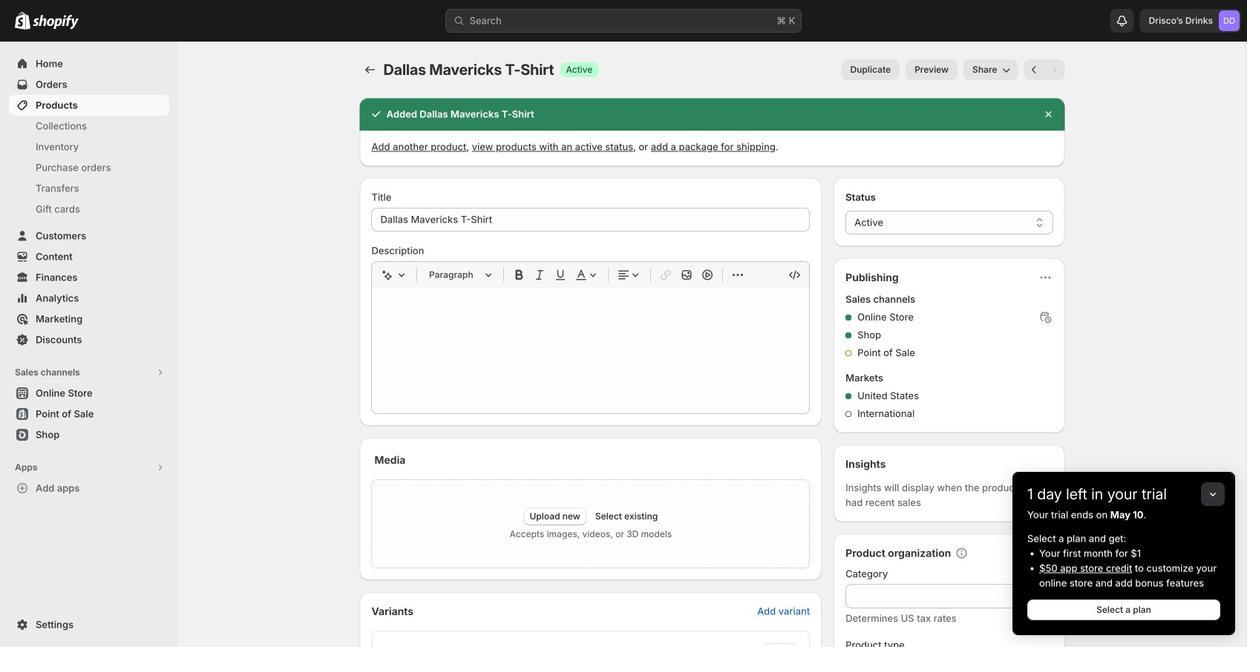 Task type: locate. For each thing, give the bounding box(es) containing it.
next image
[[1048, 62, 1062, 77]]

Short sleeve t-shirt text field
[[372, 208, 810, 232]]

None text field
[[846, 585, 1053, 609]]



Task type: describe. For each thing, give the bounding box(es) containing it.
shopify image
[[15, 12, 30, 30]]

shopify image
[[33, 15, 79, 30]]

drisco's drinks image
[[1219, 10, 1240, 31]]



Task type: vqa. For each thing, say whether or not it's contained in the screenshot.
Short sleeve t-shirt text box
yes



